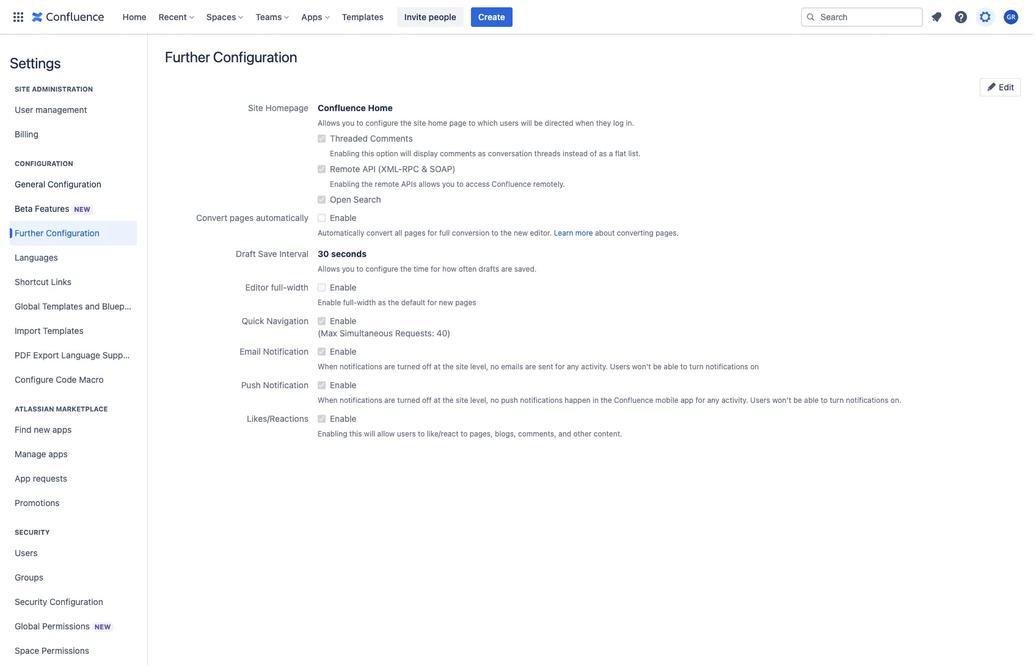 Task type: describe. For each thing, give the bounding box(es) containing it.
2 horizontal spatial pages
[[456, 298, 477, 307]]

small image
[[987, 82, 997, 92]]

no for email notification
[[491, 363, 499, 372]]

quick
[[242, 316, 264, 326]]

0 vertical spatial pages
[[230, 213, 254, 223]]

api
[[363, 164, 376, 174]]

threaded comments enabling this option will display comments as conversation threads instead of as a flat list.
[[330, 133, 641, 158]]

full- for editor
[[271, 282, 287, 293]]

confluence inside remote api (xml-rpc & soap) enabling the remote apis allows you to access confluence remotely.
[[492, 180, 531, 189]]

in
[[593, 396, 599, 405]]

and inside configuration group
[[85, 301, 100, 312]]

site inside confluence home allows you to configure the site home page to which users will be directed when they log in.
[[414, 119, 426, 128]]

enabling this will allow users to like/react to pages, blogs, comments, and other content.
[[318, 430, 623, 439]]

automatically
[[318, 229, 365, 238]]

notifications down simultaneous
[[340, 363, 382, 372]]

they
[[596, 119, 612, 128]]

when
[[576, 119, 594, 128]]

notifications left the on
[[706, 363, 749, 372]]

app requests link
[[10, 467, 137, 492]]

1 vertical spatial turn
[[830, 396, 844, 405]]

manage
[[15, 449, 46, 460]]

display
[[414, 149, 438, 158]]

notification icon image
[[930, 9, 945, 24]]

editor.
[[530, 229, 552, 238]]

general configuration link
[[10, 172, 137, 197]]

languages link
[[10, 246, 137, 270]]

create link
[[471, 7, 513, 27]]

0 horizontal spatial activity.
[[582, 363, 608, 372]]

of
[[590, 149, 597, 158]]

settings icon image
[[979, 9, 993, 24]]

conversation
[[488, 149, 533, 158]]

shortcut links link
[[10, 270, 137, 295]]

edit
[[997, 82, 1015, 92]]

configure for home
[[366, 119, 399, 128]]

0 horizontal spatial will
[[364, 430, 375, 439]]

at for email notification
[[434, 363, 441, 372]]

off for push notification
[[422, 396, 432, 405]]

your profile and preferences image
[[1004, 9, 1019, 24]]

notifications right push
[[520, 396, 563, 405]]

users link
[[10, 542, 137, 566]]

users inside confluence home allows you to configure the site home page to which users will be directed when they log in.
[[500, 119, 519, 128]]

site for site homepage
[[248, 103, 263, 113]]

allows for 30
[[318, 265, 340, 274]]

app
[[15, 474, 31, 484]]

collapse sidebar image
[[133, 40, 160, 65]]

templates link
[[338, 7, 388, 27]]

1 vertical spatial users
[[397, 430, 416, 439]]

enable for editor full-width
[[330, 282, 357, 293]]

default
[[401, 298, 426, 307]]

teams button
[[252, 7, 294, 27]]

find new apps
[[15, 425, 72, 435]]

30
[[318, 249, 329, 259]]

space
[[15, 646, 39, 657]]

manage apps
[[15, 449, 68, 460]]

the inside confluence home allows you to configure the site home page to which users will be directed when they log in.
[[401, 119, 412, 128]]

configure
[[15, 375, 53, 385]]

push
[[241, 380, 261, 391]]

page
[[450, 119, 467, 128]]

settings
[[10, 54, 61, 72]]

turned for push notification
[[398, 396, 420, 405]]

global for global templates and blueprints
[[15, 301, 40, 312]]

features
[[35, 203, 69, 214]]

configuration down teams
[[213, 48, 297, 65]]

push notification
[[241, 380, 309, 391]]

0 vertical spatial turn
[[690, 363, 704, 372]]

threaded
[[330, 133, 368, 144]]

0 vertical spatial further
[[165, 48, 210, 65]]

for right default
[[428, 298, 437, 307]]

converting
[[617, 229, 654, 238]]

are down (max simultaneous requests: 40)
[[385, 363, 395, 372]]

time
[[414, 265, 429, 274]]

are inside the 30 seconds allows you to configure the time for how often drafts are saved.
[[502, 265, 512, 274]]

the right in
[[601, 396, 612, 405]]

simultaneous
[[340, 328, 393, 339]]

0 horizontal spatial as
[[378, 298, 386, 307]]

configure for seconds
[[366, 265, 399, 274]]

banner containing home
[[0, 0, 1034, 34]]

atlassian marketplace group
[[10, 392, 137, 520]]

1 vertical spatial this
[[350, 430, 362, 439]]

home inside confluence home allows you to configure the site home page to which users will be directed when they log in.
[[368, 103, 393, 113]]

save
[[258, 249, 277, 259]]

threads
[[535, 149, 561, 158]]

the inside the 30 seconds allows you to configure the time for how often drafts are saved.
[[401, 265, 412, 274]]

0 vertical spatial any
[[567, 363, 579, 372]]

configuration for the further configuration link in the top left of the page
[[46, 228, 100, 238]]

off for email notification
[[422, 363, 432, 372]]

content.
[[594, 430, 623, 439]]

security for security
[[15, 529, 50, 537]]

space permissions link
[[10, 639, 137, 664]]

user management link
[[10, 98, 137, 122]]

import templates
[[15, 326, 84, 336]]

groups link
[[10, 566, 137, 591]]

open search
[[330, 194, 381, 205]]

1 horizontal spatial able
[[805, 396, 819, 405]]

site administration group
[[10, 72, 137, 150]]

create
[[479, 11, 505, 22]]

1 horizontal spatial new
[[439, 298, 453, 307]]

drafts
[[479, 265, 499, 274]]

1 horizontal spatial users
[[610, 363, 630, 372]]

for right app
[[696, 396, 706, 405]]

blogs,
[[495, 430, 516, 439]]

user management
[[15, 105, 87, 115]]

1 horizontal spatial as
[[478, 149, 486, 158]]

invite people button
[[397, 7, 464, 27]]

0 horizontal spatial able
[[664, 363, 679, 372]]

allow
[[378, 430, 395, 439]]

convert
[[196, 213, 228, 223]]

open
[[330, 194, 351, 205]]

40)
[[437, 328, 451, 339]]

1 horizontal spatial further configuration
[[165, 48, 297, 65]]

home
[[428, 119, 448, 128]]

seconds
[[331, 249, 367, 259]]

1 horizontal spatial and
[[559, 430, 572, 439]]

macro
[[79, 375, 104, 385]]

beta features new
[[15, 203, 90, 214]]

groups
[[15, 573, 43, 583]]

the down 40)
[[443, 363, 454, 372]]

enabling inside remote api (xml-rpc & soap) enabling the remote apis allows you to access confluence remotely.
[[330, 180, 360, 189]]

further inside configuration group
[[15, 228, 44, 238]]

draft save interval
[[236, 249, 309, 259]]

the left editor.
[[501, 229, 512, 238]]

which
[[478, 119, 498, 128]]

users inside users 'link'
[[15, 548, 38, 559]]

allows
[[419, 180, 440, 189]]

general
[[15, 179, 45, 190]]

quick navigation
[[242, 316, 309, 326]]

edit link
[[981, 78, 1022, 97]]

saved.
[[515, 265, 537, 274]]

push
[[501, 396, 518, 405]]

apis
[[402, 180, 417, 189]]

code
[[56, 375, 77, 385]]

requests:
[[395, 328, 435, 339]]

be inside confluence home allows you to configure the site home page to which users will be directed when they log in.
[[534, 119, 543, 128]]

flat
[[615, 149, 627, 158]]

security for security configuration
[[15, 597, 47, 608]]

directed
[[545, 119, 574, 128]]

1 horizontal spatial any
[[708, 396, 720, 405]]

2 horizontal spatial be
[[794, 396, 803, 405]]

soap)
[[430, 164, 456, 174]]

when notifications are turned off at the site level, no push notifications happen in the confluence mobile app for any activity. users won't be able to turn notifications on.
[[318, 396, 902, 405]]

enable for quick navigation
[[330, 316, 357, 326]]

administration
[[32, 85, 93, 93]]

option
[[376, 149, 398, 158]]

2 horizontal spatial as
[[599, 149, 607, 158]]

export
[[33, 350, 59, 361]]

comments
[[440, 149, 476, 158]]

permissions for space
[[42, 646, 89, 657]]

navigation
[[267, 316, 309, 326]]

all
[[395, 229, 403, 238]]

1 vertical spatial apps
[[48, 449, 68, 460]]

space permissions
[[15, 646, 89, 657]]

will inside the threaded comments enabling this option will display comments as conversation threads instead of as a flat list.
[[400, 149, 412, 158]]

appswitcher icon image
[[11, 9, 26, 24]]

recent button
[[155, 7, 199, 27]]

find new apps link
[[10, 418, 137, 443]]



Task type: vqa. For each thing, say whether or not it's contained in the screenshot.
of
yes



Task type: locate. For each thing, give the bounding box(es) containing it.
list.
[[629, 149, 641, 158]]

will up "rpc"
[[400, 149, 412, 158]]

activity. right app
[[722, 396, 749, 405]]

0 horizontal spatial confluence
[[318, 103, 366, 113]]

configure down convert
[[366, 265, 399, 274]]

further configuration down beta features new
[[15, 228, 100, 238]]

1 vertical spatial when
[[318, 396, 338, 405]]

2 horizontal spatial new
[[514, 229, 528, 238]]

confluence image
[[32, 9, 104, 24], [32, 9, 104, 24]]

0 horizontal spatial pages
[[230, 213, 254, 223]]

1 vertical spatial confluence
[[492, 180, 531, 189]]

2 horizontal spatial users
[[751, 396, 771, 405]]

as
[[478, 149, 486, 158], [599, 149, 607, 158], [378, 298, 386, 307]]

2 at from the top
[[434, 396, 441, 405]]

global inside configuration group
[[15, 301, 40, 312]]

people
[[429, 11, 457, 22]]

0 horizontal spatial users
[[397, 430, 416, 439]]

1 vertical spatial level,
[[471, 396, 489, 405]]

site up user
[[15, 85, 30, 93]]

global up space
[[15, 621, 40, 632]]

0 vertical spatial won't
[[632, 363, 651, 372]]

0 vertical spatial global
[[15, 301, 40, 312]]

you for seconds
[[342, 265, 355, 274]]

templates up the 'pdf export language support' link in the bottom left of the page
[[43, 326, 84, 336]]

configuration inside security configuration link
[[50, 597, 103, 608]]

pages right all
[[405, 229, 426, 238]]

turn
[[690, 363, 704, 372], [830, 396, 844, 405]]

0 vertical spatial enabling
[[330, 149, 360, 158]]

invite
[[405, 11, 427, 22]]

0 vertical spatial will
[[521, 119, 532, 128]]

2 vertical spatial confluence
[[614, 396, 654, 405]]

2 notification from the top
[[263, 380, 309, 391]]

1 level, from the top
[[471, 363, 489, 372]]

apps down "atlassian marketplace"
[[52, 425, 72, 435]]

0 vertical spatial activity.
[[582, 363, 608, 372]]

when
[[318, 363, 338, 372], [318, 396, 338, 405]]

security group
[[10, 516, 137, 667]]

search
[[354, 194, 381, 205]]

1 vertical spatial off
[[422, 396, 432, 405]]

2 off from the top
[[422, 396, 432, 405]]

and left other
[[559, 430, 572, 439]]

1 vertical spatial new
[[439, 298, 453, 307]]

2 level, from the top
[[471, 396, 489, 405]]

you for home
[[342, 119, 355, 128]]

new right find
[[34, 425, 50, 435]]

security down promotions
[[15, 529, 50, 537]]

further configuration inside configuration group
[[15, 228, 100, 238]]

0 vertical spatial apps
[[52, 425, 72, 435]]

0 horizontal spatial be
[[534, 119, 543, 128]]

allows inside the 30 seconds allows you to configure the time for how often drafts are saved.
[[318, 265, 340, 274]]

pdf export language support link
[[10, 344, 137, 368]]

1 vertical spatial no
[[491, 396, 499, 405]]

any right sent
[[567, 363, 579, 372]]

0 vertical spatial when
[[318, 363, 338, 372]]

1 vertical spatial site
[[456, 363, 469, 372]]

configuration inside general configuration 'link'
[[48, 179, 101, 190]]

new left editor.
[[514, 229, 528, 238]]

are
[[502, 265, 512, 274], [385, 363, 395, 372], [526, 363, 537, 372], [385, 396, 395, 405]]

sent
[[539, 363, 554, 372]]

teams
[[256, 11, 282, 22]]

turned for email notification
[[398, 363, 420, 372]]

1 horizontal spatial width
[[357, 298, 376, 307]]

permissions for global
[[42, 621, 90, 632]]

0 vertical spatial security
[[15, 529, 50, 537]]

remotely.
[[534, 180, 565, 189]]

general configuration
[[15, 179, 101, 190]]

2 vertical spatial site
[[456, 396, 469, 405]]

further
[[165, 48, 210, 65], [15, 228, 44, 238]]

shortcut links
[[15, 277, 72, 287]]

site homepage
[[248, 103, 309, 113]]

width down interval
[[287, 282, 309, 293]]

for left how
[[431, 265, 441, 274]]

1 vertical spatial and
[[559, 430, 572, 439]]

2 vertical spatial pages
[[456, 298, 477, 307]]

you inside confluence home allows you to configure the site home page to which users will be directed when they log in.
[[342, 119, 355, 128]]

activity.
[[582, 363, 608, 372], [722, 396, 749, 405]]

site inside group
[[15, 85, 30, 93]]

users up when notifications are turned off at the site level, no push notifications happen in the confluence mobile app for any activity. users won't be able to turn notifications on.
[[610, 363, 630, 372]]

no for push notification
[[491, 396, 499, 405]]

as left a
[[599, 149, 607, 158]]

1 turned from the top
[[398, 363, 420, 372]]

notifications left on.
[[846, 396, 889, 405]]

configuration for general configuration 'link'
[[48, 179, 101, 190]]

templates right apps popup button
[[342, 11, 384, 22]]

2 turned from the top
[[398, 396, 420, 405]]

configuration up new
[[48, 179, 101, 190]]

1 vertical spatial security
[[15, 597, 47, 608]]

you down seconds
[[342, 265, 355, 274]]

comments,
[[518, 430, 557, 439]]

1 allows from the top
[[318, 119, 340, 128]]

templates down links
[[42, 301, 83, 312]]

width for editor
[[287, 282, 309, 293]]

further right collapse sidebar icon
[[165, 48, 210, 65]]

1 horizontal spatial home
[[368, 103, 393, 113]]

2 vertical spatial be
[[794, 396, 803, 405]]

search image
[[806, 12, 816, 22]]

0 vertical spatial at
[[434, 363, 441, 372]]

0 vertical spatial site
[[414, 119, 426, 128]]

width for enable
[[357, 298, 376, 307]]

notification for email notification
[[263, 347, 309, 357]]

0 vertical spatial home
[[123, 11, 146, 22]]

security down groups
[[15, 597, 47, 608]]

1 configure from the top
[[366, 119, 399, 128]]

rpc
[[402, 164, 419, 174]]

the up search on the top
[[362, 180, 373, 189]]

templates inside 'link'
[[43, 326, 84, 336]]

no
[[491, 363, 499, 372], [491, 396, 499, 405]]

notification down 'navigation'
[[263, 347, 309, 357]]

templates for global templates and blueprints
[[42, 301, 83, 312]]

security configuration
[[15, 597, 103, 608]]

0 vertical spatial further configuration
[[165, 48, 297, 65]]

notifications up allow
[[340, 396, 382, 405]]

remote
[[375, 180, 399, 189]]

2 security from the top
[[15, 597, 47, 608]]

banner
[[0, 0, 1034, 34]]

0 vertical spatial full-
[[271, 282, 287, 293]]

will left allow
[[364, 430, 375, 439]]

new
[[74, 205, 90, 213]]

1 vertical spatial templates
[[42, 301, 83, 312]]

help icon image
[[954, 9, 969, 24]]

turn left on.
[[830, 396, 844, 405]]

the up like/react
[[443, 396, 454, 405]]

1 vertical spatial at
[[434, 396, 441, 405]]

2 vertical spatial new
[[34, 425, 50, 435]]

2 vertical spatial you
[[342, 265, 355, 274]]

any right app
[[708, 396, 720, 405]]

global permissions new
[[15, 621, 111, 632]]

enabling left allow
[[318, 430, 348, 439]]

remote api (xml-rpc & soap) enabling the remote apis allows you to access confluence remotely.
[[330, 164, 565, 189]]

as up (max simultaneous requests: 40)
[[378, 298, 386, 307]]

email notification
[[240, 347, 309, 357]]

off up like/react
[[422, 396, 432, 405]]

0 horizontal spatial site
[[15, 85, 30, 93]]

new inside atlassian marketplace group
[[34, 425, 50, 435]]

level, for push notification
[[471, 396, 489, 405]]

1 vertical spatial configure
[[366, 265, 399, 274]]

2 vertical spatial enabling
[[318, 430, 348, 439]]

full-
[[271, 282, 287, 293], [343, 298, 357, 307]]

2 no from the top
[[491, 396, 499, 405]]

learn more link
[[554, 229, 593, 238]]

app
[[681, 396, 694, 405]]

draft
[[236, 249, 256, 259]]

users
[[610, 363, 630, 372], [751, 396, 771, 405], [15, 548, 38, 559]]

home up collapse sidebar icon
[[123, 11, 146, 22]]

are left sent
[[526, 363, 537, 372]]

home inside global element
[[123, 11, 146, 22]]

configuration inside the further configuration link
[[46, 228, 100, 238]]

support
[[103, 350, 134, 361]]

full- right editor
[[271, 282, 287, 293]]

and left blueprints
[[85, 301, 100, 312]]

confluence up threaded
[[318, 103, 366, 113]]

conversion
[[452, 229, 490, 238]]

editor
[[246, 282, 269, 293]]

language
[[61, 350, 100, 361]]

apps
[[302, 11, 323, 22]]

pages down "often" at the left of page
[[456, 298, 477, 307]]

configure
[[366, 119, 399, 128], [366, 265, 399, 274]]

users right allow
[[397, 430, 416, 439]]

1 vertical spatial allows
[[318, 265, 340, 274]]

pages.
[[656, 229, 679, 238]]

0 vertical spatial width
[[287, 282, 309, 293]]

0 vertical spatial this
[[362, 149, 374, 158]]

1 horizontal spatial activity.
[[722, 396, 749, 405]]

site for push notification
[[456, 396, 469, 405]]

1 vertical spatial global
[[15, 621, 40, 632]]

confluence inside confluence home allows you to configure the site home page to which users will be directed when they log in.
[[318, 103, 366, 113]]

configuration group
[[10, 147, 142, 396]]

won't
[[632, 363, 651, 372], [773, 396, 792, 405]]

1 vertical spatial activity.
[[722, 396, 749, 405]]

are up allow
[[385, 396, 395, 405]]

activity. up in
[[582, 363, 608, 372]]

beta
[[15, 203, 33, 214]]

confluence left mobile
[[614, 396, 654, 405]]

enable for email notification
[[330, 347, 357, 357]]

allows
[[318, 119, 340, 128], [318, 265, 340, 274]]

import
[[15, 326, 41, 336]]

0 vertical spatial level,
[[471, 363, 489, 372]]

configuration up general
[[15, 160, 73, 168]]

global templates and blueprints link
[[10, 295, 142, 319]]

configuration down groups link
[[50, 597, 103, 608]]

(max
[[318, 328, 337, 339]]

2 when from the top
[[318, 396, 338, 405]]

0 vertical spatial templates
[[342, 11, 384, 22]]

no left emails
[[491, 363, 499, 372]]

confluence down the conversation
[[492, 180, 531, 189]]

as right comments
[[478, 149, 486, 158]]

at up like/react
[[434, 396, 441, 405]]

pages,
[[470, 430, 493, 439]]

1 horizontal spatial pages
[[405, 229, 426, 238]]

for
[[428, 229, 437, 238], [431, 265, 441, 274], [428, 298, 437, 307], [556, 363, 565, 372], [696, 396, 706, 405]]

1 vertical spatial pages
[[405, 229, 426, 238]]

2 global from the top
[[15, 621, 40, 632]]

2 horizontal spatial confluence
[[614, 396, 654, 405]]

remote
[[330, 164, 360, 174]]

global up import
[[15, 301, 40, 312]]

level, left push
[[471, 396, 489, 405]]

global for global permissions new
[[15, 621, 40, 632]]

you down the soap)
[[442, 180, 455, 189]]

configuration
[[213, 48, 297, 65], [15, 160, 73, 168], [48, 179, 101, 190], [46, 228, 100, 238], [50, 597, 103, 608]]

are right drafts
[[502, 265, 512, 274]]

further configuration link
[[10, 221, 137, 246]]

happen
[[565, 396, 591, 405]]

off down the requests: on the left of page
[[422, 363, 432, 372]]

None checkbox
[[318, 133, 326, 145], [318, 163, 326, 175], [318, 212, 326, 224], [318, 315, 326, 328], [318, 346, 326, 358], [318, 133, 326, 145], [318, 163, 326, 175], [318, 212, 326, 224], [318, 315, 326, 328], [318, 346, 326, 358]]

permissions down global permissions new
[[42, 646, 89, 657]]

the left default
[[388, 298, 399, 307]]

configure up comments
[[366, 119, 399, 128]]

at down 40)
[[434, 363, 441, 372]]

Search field
[[801, 7, 924, 27]]

manage apps link
[[10, 443, 137, 467]]

when notifications are turned off at the site level, no emails are sent for any activity. users won't be able to turn notifications on
[[318, 363, 759, 372]]

enabling up remote
[[330, 149, 360, 158]]

0 vertical spatial site
[[15, 85, 30, 93]]

2 allows from the top
[[318, 265, 340, 274]]

1 vertical spatial notification
[[263, 380, 309, 391]]

level, left emails
[[471, 363, 489, 372]]

allows down the 30 on the top of the page
[[318, 265, 340, 274]]

2 configure from the top
[[366, 265, 399, 274]]

enabling inside the threaded comments enabling this option will display comments as conversation threads instead of as a flat list.
[[330, 149, 360, 158]]

1 vertical spatial site
[[248, 103, 263, 113]]

enable full-width as the default for new pages
[[318, 298, 477, 307]]

home up comments
[[368, 103, 393, 113]]

site for site administration
[[15, 85, 30, 93]]

site left home on the top left
[[414, 119, 426, 128]]

global inside the security group
[[15, 621, 40, 632]]

like/react
[[427, 430, 459, 439]]

1 vertical spatial will
[[400, 149, 412, 158]]

notification up likes/reactions
[[263, 380, 309, 391]]

to inside remote api (xml-rpc & soap) enabling the remote apis allows you to access confluence remotely.
[[457, 180, 464, 189]]

0 vertical spatial configure
[[366, 119, 399, 128]]

1 vertical spatial be
[[653, 363, 662, 372]]

find
[[15, 425, 32, 435]]

this inside the threaded comments enabling this option will display comments as conversation threads instead of as a flat list.
[[362, 149, 374, 158]]

1 horizontal spatial turn
[[830, 396, 844, 405]]

users right which
[[500, 119, 519, 128]]

blueprints
[[102, 301, 142, 312]]

to inside the 30 seconds allows you to configure the time for how often drafts are saved.
[[357, 265, 364, 274]]

0 vertical spatial new
[[514, 229, 528, 238]]

full- for enable
[[343, 298, 357, 307]]

1 horizontal spatial confluence
[[492, 180, 531, 189]]

configure inside confluence home allows you to configure the site home page to which users will be directed when they log in.
[[366, 119, 399, 128]]

this left allow
[[350, 430, 362, 439]]

apps
[[52, 425, 72, 435], [48, 449, 68, 460]]

0 horizontal spatial full-
[[271, 282, 287, 293]]

in.
[[626, 119, 635, 128]]

languages
[[15, 252, 58, 263]]

users up groups
[[15, 548, 38, 559]]

0 horizontal spatial home
[[123, 11, 146, 22]]

2 vertical spatial users
[[15, 548, 38, 559]]

allows up threaded
[[318, 119, 340, 128]]

configuration up languages link
[[46, 228, 100, 238]]

pages right convert
[[230, 213, 254, 223]]

convert pages automatically
[[196, 213, 309, 223]]

1 at from the top
[[434, 363, 441, 372]]

spaces button
[[203, 7, 248, 27]]

0 horizontal spatial any
[[567, 363, 579, 372]]

1 vertical spatial full-
[[343, 298, 357, 307]]

enable for push notification
[[330, 380, 357, 391]]

0 vertical spatial notification
[[263, 347, 309, 357]]

30 seconds allows you to configure the time for how often drafts are saved.
[[318, 249, 537, 274]]

new up 40)
[[439, 298, 453, 307]]

you inside remote api (xml-rpc & soap) enabling the remote apis allows you to access confluence remotely.
[[442, 180, 455, 189]]

0 vertical spatial off
[[422, 363, 432, 372]]

apps up 'requests'
[[48, 449, 68, 460]]

templates inside global element
[[342, 11, 384, 22]]

1 vertical spatial users
[[751, 396, 771, 405]]

1 horizontal spatial won't
[[773, 396, 792, 405]]

1 no from the top
[[491, 363, 499, 372]]

enabling down remote
[[330, 180, 360, 189]]

1 off from the top
[[422, 363, 432, 372]]

global element
[[7, 0, 799, 34]]

turn up app
[[690, 363, 704, 372]]

0 vertical spatial no
[[491, 363, 499, 372]]

when for email notification
[[318, 363, 338, 372]]

for right sent
[[556, 363, 565, 372]]

global templates and blueprints
[[15, 301, 142, 312]]

site for email notification
[[456, 363, 469, 372]]

0 vertical spatial confluence
[[318, 103, 366, 113]]

1 horizontal spatial full-
[[343, 298, 357, 307]]

site left emails
[[456, 363, 469, 372]]

allows for confluence
[[318, 119, 340, 128]]

1 vertical spatial won't
[[773, 396, 792, 405]]

emails
[[501, 363, 524, 372]]

users down the on
[[751, 396, 771, 405]]

further configuration down spaces popup button on the left of the page
[[165, 48, 297, 65]]

1 security from the top
[[15, 529, 50, 537]]

width up simultaneous
[[357, 298, 376, 307]]

and
[[85, 301, 100, 312], [559, 430, 572, 439]]

will left directed
[[521, 119, 532, 128]]

spaces
[[207, 11, 236, 22]]

will inside confluence home allows you to configure the site home page to which users will be directed when they log in.
[[521, 119, 532, 128]]

the inside remote api (xml-rpc & soap) enabling the remote apis allows you to access confluence remotely.
[[362, 180, 373, 189]]

templates for import templates
[[43, 326, 84, 336]]

0 vertical spatial users
[[500, 119, 519, 128]]

user
[[15, 105, 33, 115]]

configure code macro
[[15, 375, 104, 385]]

further down beta
[[15, 228, 44, 238]]

for left full
[[428, 229, 437, 238]]

editor full-width
[[246, 282, 309, 293]]

1 vertical spatial permissions
[[42, 646, 89, 657]]

permissions down security configuration link
[[42, 621, 90, 632]]

1 vertical spatial enabling
[[330, 180, 360, 189]]

1 global from the top
[[15, 301, 40, 312]]

enable for likes/reactions
[[330, 414, 357, 424]]

access
[[466, 180, 490, 189]]

0 vertical spatial be
[[534, 119, 543, 128]]

the left the time
[[401, 265, 412, 274]]

you up threaded
[[342, 119, 355, 128]]

allows inside confluence home allows you to configure the site home page to which users will be directed when they log in.
[[318, 119, 340, 128]]

will
[[521, 119, 532, 128], [400, 149, 412, 158], [364, 430, 375, 439]]

new
[[95, 623, 111, 631]]

1 vertical spatial further
[[15, 228, 44, 238]]

this up api
[[362, 149, 374, 158]]

1 horizontal spatial will
[[400, 149, 412, 158]]

configure inside the 30 seconds allows you to configure the time for how often drafts are saved.
[[366, 265, 399, 274]]

0 horizontal spatial new
[[34, 425, 50, 435]]

at
[[434, 363, 441, 372], [434, 396, 441, 405]]

1 horizontal spatial further
[[165, 48, 210, 65]]

draft save interval element
[[318, 245, 367, 260]]

0 horizontal spatial further configuration
[[15, 228, 100, 238]]

enabling
[[330, 149, 360, 158], [330, 180, 360, 189], [318, 430, 348, 439]]

notification for push notification
[[263, 380, 309, 391]]

the up comments
[[401, 119, 412, 128]]

this
[[362, 149, 374, 158], [350, 430, 362, 439]]

1 when from the top
[[318, 363, 338, 372]]

invite people
[[405, 11, 457, 22]]

for inside the 30 seconds allows you to configure the time for how often drafts are saved.
[[431, 265, 441, 274]]

level, for email notification
[[471, 363, 489, 372]]

0 vertical spatial users
[[610, 363, 630, 372]]

1 vertical spatial turned
[[398, 396, 420, 405]]

homepage
[[266, 103, 309, 113]]

site up enabling this will allow users to like/react to pages, blogs, comments, and other content.
[[456, 396, 469, 405]]

site left homepage
[[248, 103, 263, 113]]

when for push notification
[[318, 396, 338, 405]]

you inside the 30 seconds allows you to configure the time for how often drafts are saved.
[[342, 265, 355, 274]]

None checkbox
[[318, 194, 326, 206], [318, 282, 326, 294], [318, 380, 326, 392], [318, 413, 326, 425], [318, 194, 326, 206], [318, 282, 326, 294], [318, 380, 326, 392], [318, 413, 326, 425]]

configuration for security configuration link
[[50, 597, 103, 608]]

0 vertical spatial allows
[[318, 119, 340, 128]]

any
[[567, 363, 579, 372], [708, 396, 720, 405]]

import templates link
[[10, 319, 137, 344]]

2 horizontal spatial will
[[521, 119, 532, 128]]

1 horizontal spatial site
[[248, 103, 263, 113]]

instead
[[563, 149, 588, 158]]

confluence home allows you to configure the site home page to which users will be directed when they log in.
[[318, 103, 635, 128]]

at for push notification
[[434, 396, 441, 405]]

enable for convert pages automatically
[[330, 213, 357, 223]]

1 notification from the top
[[263, 347, 309, 357]]



